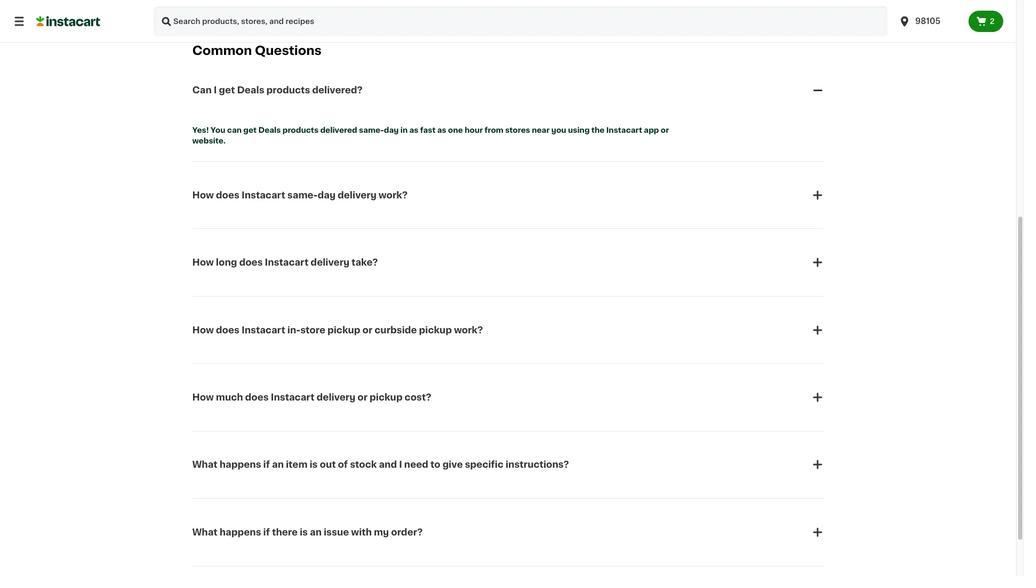 Task type: describe. For each thing, give the bounding box(es) containing it.
1 horizontal spatial an
[[310, 528, 322, 537]]

or inside the yes! you can get deals products delivered same-day in as fast as one hour from stores near you using the instacart app or website.
[[661, 126, 669, 134]]

1 many in stock from the left
[[441, 6, 483, 11]]

delivery for or
[[317, 393, 355, 402]]

near
[[532, 126, 550, 134]]

2 as from the left
[[437, 126, 446, 134]]

3 many in stock from the left
[[687, 6, 729, 11]]

common questions
[[192, 45, 322, 57]]

yes!
[[192, 126, 209, 134]]

you
[[211, 126, 225, 134]]

3 many in stock link from the left
[[677, 0, 750, 13]]

happens for there
[[220, 528, 261, 537]]

app
[[644, 126, 659, 134]]

how does instacart same-day delivery work? button
[[192, 176, 824, 214]]

item
[[286, 461, 307, 469]]

delivered
[[320, 126, 357, 134]]

give
[[443, 461, 463, 469]]

2 many in stock from the left
[[605, 6, 647, 11]]

how for how much does instacart delivery or pickup cost?
[[192, 393, 214, 402]]

hour
[[465, 126, 483, 134]]

of
[[338, 461, 348, 469]]

with
[[351, 528, 372, 537]]

1 as from the left
[[409, 126, 418, 134]]

order?
[[391, 528, 423, 537]]

common
[[192, 45, 252, 57]]

from
[[485, 126, 503, 134]]

curbside
[[375, 326, 417, 334]]

can i get deals products delivered? button
[[192, 71, 824, 109]]

same- inside the yes! you can get deals products delivered same-day in as fast as one hour from stores near you using the instacart app or website.
[[359, 126, 384, 134]]

day inside dropdown button
[[318, 191, 336, 199]]

one
[[448, 126, 463, 134]]

out
[[320, 461, 336, 469]]

long
[[216, 258, 237, 267]]

my
[[374, 528, 389, 537]]

2 vertical spatial or
[[358, 393, 368, 402]]

products inside dropdown button
[[266, 86, 310, 95]]

what happens if an item is out of stock and i need to give specific instructions?
[[192, 461, 569, 469]]

how for how does instacart same-day delivery work?
[[192, 191, 214, 199]]

4 many in stock from the left
[[769, 6, 812, 11]]

get inside the can i get deals products delivered? dropdown button
[[219, 86, 235, 95]]

1 vertical spatial or
[[362, 326, 372, 334]]

stock inside dropdown button
[[350, 461, 377, 469]]

get inside the yes! you can get deals products delivered same-day in as fast as one hour from stores near you using the instacart app or website.
[[243, 126, 257, 134]]

is inside what happens if there is an issue with my order? dropdown button
[[300, 528, 308, 537]]

3 many from the left
[[687, 6, 704, 11]]

1 horizontal spatial pickup
[[370, 393, 403, 402]]

1 many in stock link from the left
[[430, 0, 504, 13]]

can
[[192, 86, 212, 95]]

delivery for take?
[[311, 258, 349, 267]]

1 many from the left
[[441, 6, 458, 11]]

98105
[[915, 17, 941, 25]]

how long does instacart delivery take?
[[192, 258, 378, 267]]

how for how does instacart in-store pickup or curbside pickup work?
[[192, 326, 214, 334]]

98105 button
[[892, 6, 969, 36]]

how does instacart in-store pickup or curbside pickup work? button
[[192, 311, 824, 349]]

the
[[591, 126, 605, 134]]

0 horizontal spatial pickup
[[327, 326, 360, 334]]

2
[[990, 18, 995, 25]]

to
[[430, 461, 440, 469]]

2 many in stock link from the left
[[594, 0, 668, 13]]

what for what happens if there is an issue with my order?
[[192, 528, 218, 537]]

in-
[[287, 326, 300, 334]]



Task type: vqa. For each thing, say whether or not it's contained in the screenshot.
(23) on the right bottom
no



Task type: locate. For each thing, give the bounding box(es) containing it.
1 horizontal spatial get
[[243, 126, 257, 134]]

0 vertical spatial work?
[[379, 191, 408, 199]]

1 vertical spatial is
[[300, 528, 308, 537]]

delivered?
[[312, 86, 363, 95]]

as left one
[[437, 126, 446, 134]]

2 what from the top
[[192, 528, 218, 537]]

same- inside dropdown button
[[287, 191, 318, 199]]

0 horizontal spatial get
[[219, 86, 235, 95]]

4 many in stock link from the left
[[759, 0, 832, 13]]

1 vertical spatial products
[[283, 126, 319, 134]]

4 many from the left
[[769, 6, 786, 11]]

if for there
[[263, 528, 270, 537]]

pickup
[[327, 326, 360, 334], [419, 326, 452, 334], [370, 393, 403, 402]]

pickup right store
[[327, 326, 360, 334]]

deals right can
[[258, 126, 281, 134]]

cost?
[[405, 393, 431, 402]]

using
[[568, 126, 590, 134]]

many
[[441, 6, 458, 11], [605, 6, 622, 11], [687, 6, 704, 11], [769, 6, 786, 11]]

0 vertical spatial an
[[272, 461, 284, 469]]

an
[[272, 461, 284, 469], [310, 528, 322, 537]]

deals inside dropdown button
[[237, 86, 264, 95]]

0 vertical spatial happens
[[220, 461, 261, 469]]

i right can
[[214, 86, 217, 95]]

work?
[[379, 191, 408, 199], [454, 326, 483, 334]]

1 vertical spatial deals
[[258, 126, 281, 134]]

1 vertical spatial day
[[318, 191, 336, 199]]

1 horizontal spatial i
[[399, 461, 402, 469]]

Search field
[[154, 6, 888, 36]]

is
[[310, 461, 318, 469], [300, 528, 308, 537]]

there
[[272, 528, 298, 537]]

1 how from the top
[[192, 191, 214, 199]]

need
[[404, 461, 428, 469]]

stores
[[505, 126, 530, 134]]

much
[[216, 393, 243, 402]]

what for what happens if an item is out of stock and i need to give specific instructions?
[[192, 461, 218, 469]]

0 vertical spatial if
[[263, 461, 270, 469]]

0 vertical spatial is
[[310, 461, 318, 469]]

1 horizontal spatial same-
[[359, 126, 384, 134]]

1 vertical spatial what
[[192, 528, 218, 537]]

if left item
[[263, 461, 270, 469]]

what happens if an item is out of stock and i need to give specific instructions? button
[[192, 446, 824, 484]]

happens
[[220, 461, 261, 469], [220, 528, 261, 537]]

2 if from the top
[[263, 528, 270, 537]]

1 horizontal spatial is
[[310, 461, 318, 469]]

0 vertical spatial get
[[219, 86, 235, 95]]

3 how from the top
[[192, 326, 214, 334]]

0 horizontal spatial an
[[272, 461, 284, 469]]

how much does instacart delivery or pickup cost?
[[192, 393, 431, 402]]

as left fast
[[409, 126, 418, 134]]

work? inside how does instacart in-store pickup or curbside pickup work? dropdown button
[[454, 326, 483, 334]]

0 vertical spatial or
[[661, 126, 669, 134]]

take?
[[352, 258, 378, 267]]

issue
[[324, 528, 349, 537]]

2 vertical spatial delivery
[[317, 393, 355, 402]]

can i get deals products delivered?
[[192, 86, 363, 95]]

work? inside how does instacart same-day delivery work? dropdown button
[[379, 191, 408, 199]]

instacart inside the yes! you can get deals products delivered same-day in as fast as one hour from stores near you using the instacart app or website.
[[606, 126, 642, 134]]

yes! you can get deals products delivered same-day in as fast as one hour from stores near you using the instacart app or website.
[[192, 126, 671, 145]]

2 happens from the top
[[220, 528, 261, 537]]

1 horizontal spatial work?
[[454, 326, 483, 334]]

1 horizontal spatial as
[[437, 126, 446, 134]]

delivery
[[338, 191, 377, 199], [311, 258, 349, 267], [317, 393, 355, 402]]

website.
[[192, 137, 226, 145]]

stock
[[466, 6, 483, 11], [630, 6, 647, 11], [713, 6, 729, 11], [795, 6, 812, 11], [350, 461, 377, 469]]

1 what from the top
[[192, 461, 218, 469]]

if left there
[[263, 528, 270, 537]]

what happens if there is an issue with my order?
[[192, 528, 423, 537]]

in inside the yes! you can get deals products delivered same-day in as fast as one hour from stores near you using the instacart app or website.
[[400, 126, 408, 134]]

1 if from the top
[[263, 461, 270, 469]]

deals down common questions
[[237, 86, 264, 95]]

if
[[263, 461, 270, 469], [263, 528, 270, 537]]

how does instacart same-day delivery work?
[[192, 191, 408, 199]]

1 vertical spatial i
[[399, 461, 402, 469]]

1 vertical spatial if
[[263, 528, 270, 537]]

1 vertical spatial happens
[[220, 528, 261, 537]]

products left delivered
[[283, 126, 319, 134]]

deals
[[237, 86, 264, 95], [258, 126, 281, 134]]

1 vertical spatial same-
[[287, 191, 318, 199]]

1 vertical spatial delivery
[[311, 258, 349, 267]]

fast
[[420, 126, 436, 134]]

products
[[266, 86, 310, 95], [283, 126, 319, 134]]

instacart logo image
[[36, 15, 100, 28]]

1 happens from the top
[[220, 461, 261, 469]]

products inside the yes! you can get deals products delivered same-day in as fast as one hour from stores near you using the instacart app or website.
[[283, 126, 319, 134]]

2 button
[[969, 11, 1003, 32]]

what
[[192, 461, 218, 469], [192, 528, 218, 537]]

how for how long does instacart delivery take?
[[192, 258, 214, 267]]

4 how from the top
[[192, 393, 214, 402]]

is right there
[[300, 528, 308, 537]]

0 vertical spatial delivery
[[338, 191, 377, 199]]

0 vertical spatial what
[[192, 461, 218, 469]]

1 horizontal spatial day
[[384, 126, 399, 134]]

0 horizontal spatial day
[[318, 191, 336, 199]]

how
[[192, 191, 214, 199], [192, 258, 214, 267], [192, 326, 214, 334], [192, 393, 214, 402]]

can
[[227, 126, 242, 134]]

0 horizontal spatial as
[[409, 126, 418, 134]]

an left item
[[272, 461, 284, 469]]

i right and
[[399, 461, 402, 469]]

happens for an
[[220, 461, 261, 469]]

what happens if there is an issue with my order? button
[[192, 513, 824, 551]]

2 how from the top
[[192, 258, 214, 267]]

an left issue
[[310, 528, 322, 537]]

0 vertical spatial same-
[[359, 126, 384, 134]]

deals inside the yes! you can get deals products delivered same-day in as fast as one hour from stores near you using the instacart app or website.
[[258, 126, 281, 134]]

0 horizontal spatial work?
[[379, 191, 408, 199]]

many in stock link
[[430, 0, 504, 13], [594, 0, 668, 13], [677, 0, 750, 13], [759, 0, 832, 13]]

and
[[379, 461, 397, 469]]

how long does instacart delivery take? button
[[192, 243, 824, 282]]

0 horizontal spatial same-
[[287, 191, 318, 199]]

0 horizontal spatial i
[[214, 86, 217, 95]]

i
[[214, 86, 217, 95], [399, 461, 402, 469]]

if for an
[[263, 461, 270, 469]]

98105 button
[[898, 6, 962, 36]]

day inside the yes! you can get deals products delivered same-day in as fast as one hour from stores near you using the instacart app or website.
[[384, 126, 399, 134]]

instacart
[[606, 126, 642, 134], [242, 191, 285, 199], [265, 258, 309, 267], [242, 326, 285, 334], [271, 393, 314, 402]]

in
[[459, 6, 465, 11], [623, 6, 629, 11], [706, 6, 711, 11], [788, 6, 793, 11], [400, 126, 408, 134]]

get
[[219, 86, 235, 95], [243, 126, 257, 134]]

many in stock
[[441, 6, 483, 11], [605, 6, 647, 11], [687, 6, 729, 11], [769, 6, 812, 11]]

you
[[551, 126, 566, 134]]

1 vertical spatial work?
[[454, 326, 483, 334]]

store
[[300, 326, 325, 334]]

does
[[216, 191, 239, 199], [239, 258, 263, 267], [216, 326, 239, 334], [245, 393, 269, 402]]

products down questions
[[266, 86, 310, 95]]

None search field
[[154, 6, 888, 36]]

0 vertical spatial deals
[[237, 86, 264, 95]]

is left the out
[[310, 461, 318, 469]]

1 vertical spatial get
[[243, 126, 257, 134]]

0 vertical spatial day
[[384, 126, 399, 134]]

pickup left cost?
[[370, 393, 403, 402]]

pickup right the curbside
[[419, 326, 452, 334]]

day
[[384, 126, 399, 134], [318, 191, 336, 199]]

0 vertical spatial products
[[266, 86, 310, 95]]

2 many from the left
[[605, 6, 622, 11]]

as
[[409, 126, 418, 134], [437, 126, 446, 134]]

1 vertical spatial an
[[310, 528, 322, 537]]

same-
[[359, 126, 384, 134], [287, 191, 318, 199]]

how much does instacart delivery or pickup cost? button
[[192, 378, 824, 417]]

instructions?
[[506, 461, 569, 469]]

how does instacart in-store pickup or curbside pickup work?
[[192, 326, 483, 334]]

is inside what happens if an item is out of stock and i need to give specific instructions? dropdown button
[[310, 461, 318, 469]]

specific
[[465, 461, 504, 469]]

questions
[[255, 45, 322, 57]]

0 vertical spatial i
[[214, 86, 217, 95]]

or
[[661, 126, 669, 134], [362, 326, 372, 334], [358, 393, 368, 402]]

2 horizontal spatial pickup
[[419, 326, 452, 334]]

0 horizontal spatial is
[[300, 528, 308, 537]]



